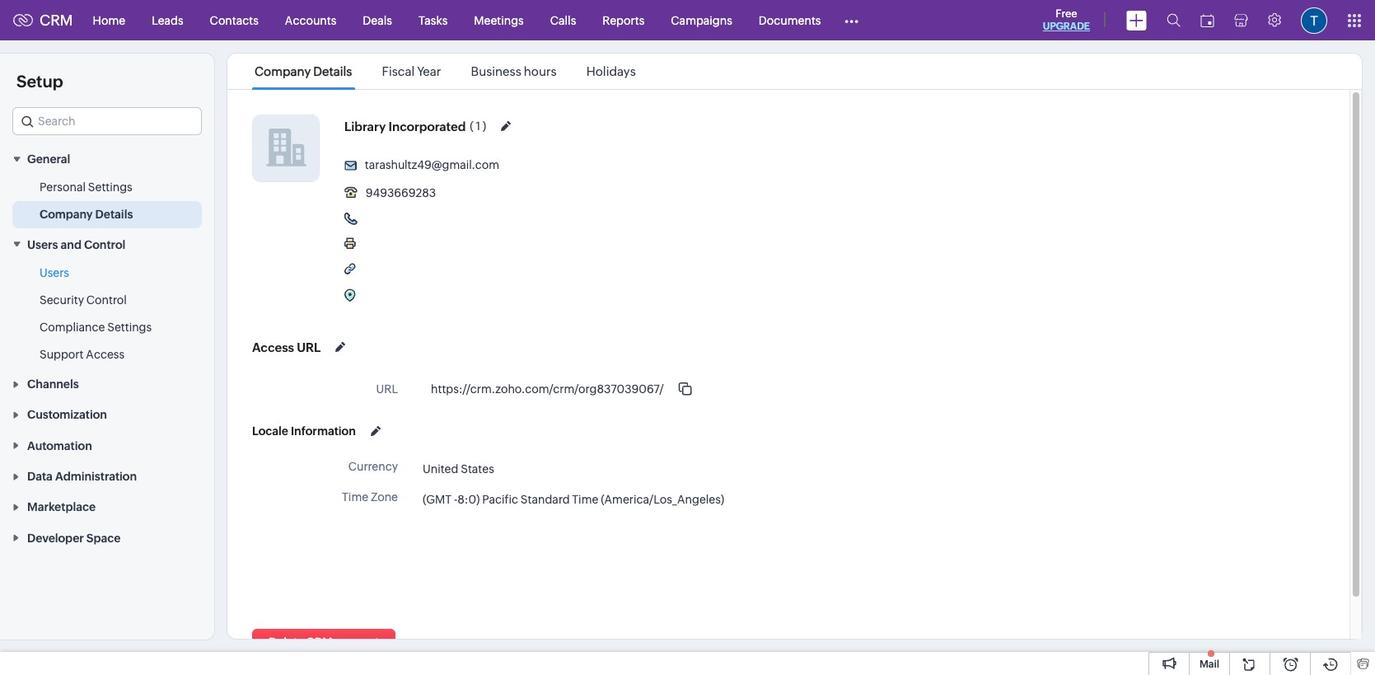 Task type: locate. For each thing, give the bounding box(es) containing it.
company details link
[[252, 64, 355, 78], [40, 206, 133, 223]]

personal
[[40, 181, 86, 194]]

control up compliance settings
[[86, 293, 127, 306]]

settings inside general region
[[88, 181, 132, 194]]

0 horizontal spatial details
[[95, 208, 133, 221]]

details down accounts link
[[313, 64, 352, 78]]

meetings link
[[461, 0, 537, 40]]

settings down "security control" link
[[107, 320, 152, 334]]

currency
[[348, 460, 398, 473]]

details
[[313, 64, 352, 78], [95, 208, 133, 221]]

1 vertical spatial company
[[40, 208, 93, 221]]

time
[[342, 490, 369, 504], [572, 493, 599, 506]]

users inside dropdown button
[[27, 238, 58, 251]]

settings down general dropdown button
[[88, 181, 132, 194]]

control
[[84, 238, 126, 251], [86, 293, 127, 306]]

0 horizontal spatial time
[[342, 490, 369, 504]]

0 horizontal spatial company details
[[40, 208, 133, 221]]

1 vertical spatial settings
[[107, 320, 152, 334]]

united
[[423, 462, 459, 475]]

incorporated
[[389, 119, 466, 133]]

1 vertical spatial company details link
[[40, 206, 133, 223]]

0 vertical spatial details
[[313, 64, 352, 78]]

standard
[[521, 493, 570, 506]]

users for users and control
[[27, 238, 58, 251]]

company down personal
[[40, 208, 93, 221]]

control right and
[[84, 238, 126, 251]]

time right standard
[[572, 493, 599, 506]]

mail
[[1200, 659, 1220, 670]]

(gmt
[[423, 493, 452, 506]]

list
[[240, 54, 651, 89]]

tarashultz49@gmail.com
[[365, 158, 500, 172]]

1 vertical spatial details
[[95, 208, 133, 221]]

0 vertical spatial company details
[[255, 64, 352, 78]]

0 vertical spatial url
[[297, 340, 321, 354]]

users
[[27, 238, 58, 251], [40, 266, 69, 279]]

marketplace
[[27, 501, 96, 514]]

accounts link
[[272, 0, 350, 40]]

tasks
[[419, 14, 448, 27]]

1 horizontal spatial url
[[376, 382, 398, 396]]

1 vertical spatial control
[[86, 293, 127, 306]]

9493669283
[[366, 186, 436, 199]]

calls
[[550, 14, 576, 27]]

0 vertical spatial company
[[255, 64, 311, 78]]

users for users
[[40, 266, 69, 279]]

users left and
[[27, 238, 58, 251]]

company details down personal settings
[[40, 208, 133, 221]]

company details
[[255, 64, 352, 78], [40, 208, 133, 221]]

url
[[297, 340, 321, 354], [376, 382, 398, 396]]

0 vertical spatial control
[[84, 238, 126, 251]]

deals
[[363, 14, 392, 27]]

free
[[1056, 7, 1078, 20]]

customization
[[27, 408, 107, 422]]

1 horizontal spatial company
[[255, 64, 311, 78]]

calendar image
[[1201, 14, 1215, 27]]

crm link
[[13, 12, 73, 29]]

time left zone
[[342, 490, 369, 504]]

compliance settings link
[[40, 319, 152, 335]]

search image
[[1167, 13, 1181, 27]]

Other Modules field
[[835, 7, 870, 33]]

pacific
[[482, 493, 519, 506]]

deals link
[[350, 0, 405, 40]]

general region
[[0, 174, 214, 229]]

company down accounts
[[255, 64, 311, 78]]

list containing company details
[[240, 54, 651, 89]]

users up security at the top
[[40, 266, 69, 279]]

calls link
[[537, 0, 590, 40]]

meetings
[[474, 14, 524, 27]]

0 horizontal spatial access
[[86, 348, 125, 361]]

company
[[255, 64, 311, 78], [40, 208, 93, 221]]

(america/los_angeles)
[[601, 493, 725, 506]]

details up users and control dropdown button
[[95, 208, 133, 221]]

1 horizontal spatial time
[[572, 493, 599, 506]]

channels button
[[0, 368, 214, 399]]

company details link down accounts
[[252, 64, 355, 78]]

1 horizontal spatial company details
[[255, 64, 352, 78]]

library
[[345, 119, 386, 133]]

fiscal year
[[382, 64, 441, 78]]

1 vertical spatial url
[[376, 382, 398, 396]]

0 horizontal spatial company
[[40, 208, 93, 221]]

space
[[86, 531, 121, 545]]

company details down accounts
[[255, 64, 352, 78]]

(
[[470, 120, 474, 133]]

tasks link
[[405, 0, 461, 40]]

0 horizontal spatial url
[[297, 340, 321, 354]]

settings
[[88, 181, 132, 194], [107, 320, 152, 334]]

1 horizontal spatial company details link
[[252, 64, 355, 78]]

marketplace button
[[0, 491, 214, 522]]

settings for personal settings
[[88, 181, 132, 194]]

company inside general region
[[40, 208, 93, 221]]

1 vertical spatial company details
[[40, 208, 133, 221]]

company details link down personal settings
[[40, 206, 133, 223]]

None field
[[12, 107, 202, 135]]

0 vertical spatial company details link
[[252, 64, 355, 78]]

holidays
[[587, 64, 636, 78]]

users inside region
[[40, 266, 69, 279]]

users and control button
[[0, 229, 214, 259]]

locale information
[[252, 425, 356, 438]]

home
[[93, 14, 125, 27]]

control inside region
[[86, 293, 127, 306]]

settings inside users and control region
[[107, 320, 152, 334]]

data administration
[[27, 470, 137, 483]]

contacts
[[210, 14, 259, 27]]

documents
[[759, 14, 821, 27]]

access
[[252, 340, 294, 354], [86, 348, 125, 361]]

security control
[[40, 293, 127, 306]]

0 horizontal spatial company details link
[[40, 206, 133, 223]]

0 vertical spatial settings
[[88, 181, 132, 194]]

1 vertical spatial users
[[40, 266, 69, 279]]

support
[[40, 348, 84, 361]]

0 vertical spatial users
[[27, 238, 58, 251]]



Task type: vqa. For each thing, say whether or not it's contained in the screenshot.
BUSINESS
yes



Task type: describe. For each thing, give the bounding box(es) containing it.
campaigns link
[[658, 0, 746, 40]]

security control link
[[40, 292, 127, 308]]

free upgrade
[[1043, 7, 1091, 32]]

and
[[61, 238, 82, 251]]

company details inside general region
[[40, 208, 133, 221]]

1
[[476, 120, 481, 133]]

accounts
[[285, 14, 337, 27]]

Search text field
[[13, 108, 201, 134]]

profile element
[[1292, 0, 1338, 40]]

developer space button
[[0, 522, 214, 553]]

personal settings
[[40, 181, 132, 194]]

locale
[[252, 425, 288, 438]]

details inside general region
[[95, 208, 133, 221]]

users and control region
[[0, 259, 214, 368]]

)
[[483, 120, 487, 133]]

settings for compliance settings
[[107, 320, 152, 334]]

leads
[[152, 14, 183, 27]]

contacts link
[[197, 0, 272, 40]]

compliance
[[40, 320, 105, 334]]

control inside dropdown button
[[84, 238, 126, 251]]

(gmt -8:0) pacific standard time (america/los_angeles)
[[423, 493, 725, 506]]

support access
[[40, 348, 125, 361]]

general button
[[0, 143, 214, 174]]

create menu image
[[1127, 10, 1147, 30]]

business
[[471, 64, 522, 78]]

support access link
[[40, 346, 125, 362]]

compliance settings
[[40, 320, 152, 334]]

customization button
[[0, 399, 214, 430]]

companylogo image
[[253, 115, 319, 181]]

personal settings link
[[40, 179, 132, 196]]

https://crm.zoho.com/crm/org837039067/
[[431, 382, 664, 396]]

data
[[27, 470, 53, 483]]

reports link
[[590, 0, 658, 40]]

crm
[[40, 12, 73, 29]]

search element
[[1157, 0, 1191, 40]]

users and control
[[27, 238, 126, 251]]

business hours link
[[469, 64, 559, 78]]

home link
[[80, 0, 139, 40]]

upgrade
[[1043, 21, 1091, 32]]

library incorporated ( 1 )
[[345, 119, 487, 133]]

security
[[40, 293, 84, 306]]

access inside users and control region
[[86, 348, 125, 361]]

company details link inside general region
[[40, 206, 133, 223]]

1 horizontal spatial details
[[313, 64, 352, 78]]

information
[[291, 425, 356, 438]]

access url
[[252, 340, 321, 354]]

profile image
[[1302, 7, 1328, 33]]

8:0)
[[458, 493, 480, 506]]

-
[[454, 493, 458, 506]]

hours
[[524, 64, 557, 78]]

1 horizontal spatial access
[[252, 340, 294, 354]]

administration
[[55, 470, 137, 483]]

fiscal year link
[[380, 64, 444, 78]]

developer space
[[27, 531, 121, 545]]

campaigns
[[671, 14, 733, 27]]

users link
[[40, 264, 69, 281]]

states
[[461, 462, 494, 475]]

holidays link
[[584, 64, 639, 78]]

create menu element
[[1117, 0, 1157, 40]]

reports
[[603, 14, 645, 27]]

year
[[417, 64, 441, 78]]

automation button
[[0, 430, 214, 461]]

time zone
[[342, 490, 398, 504]]

general
[[27, 153, 70, 166]]

automation
[[27, 439, 92, 452]]

developer
[[27, 531, 84, 545]]

channels
[[27, 378, 79, 391]]

setup
[[16, 72, 63, 91]]

documents link
[[746, 0, 835, 40]]

leads link
[[139, 0, 197, 40]]

business hours
[[471, 64, 557, 78]]

fiscal
[[382, 64, 415, 78]]

united states
[[423, 462, 494, 475]]

zone
[[371, 490, 398, 504]]

data administration button
[[0, 461, 214, 491]]



